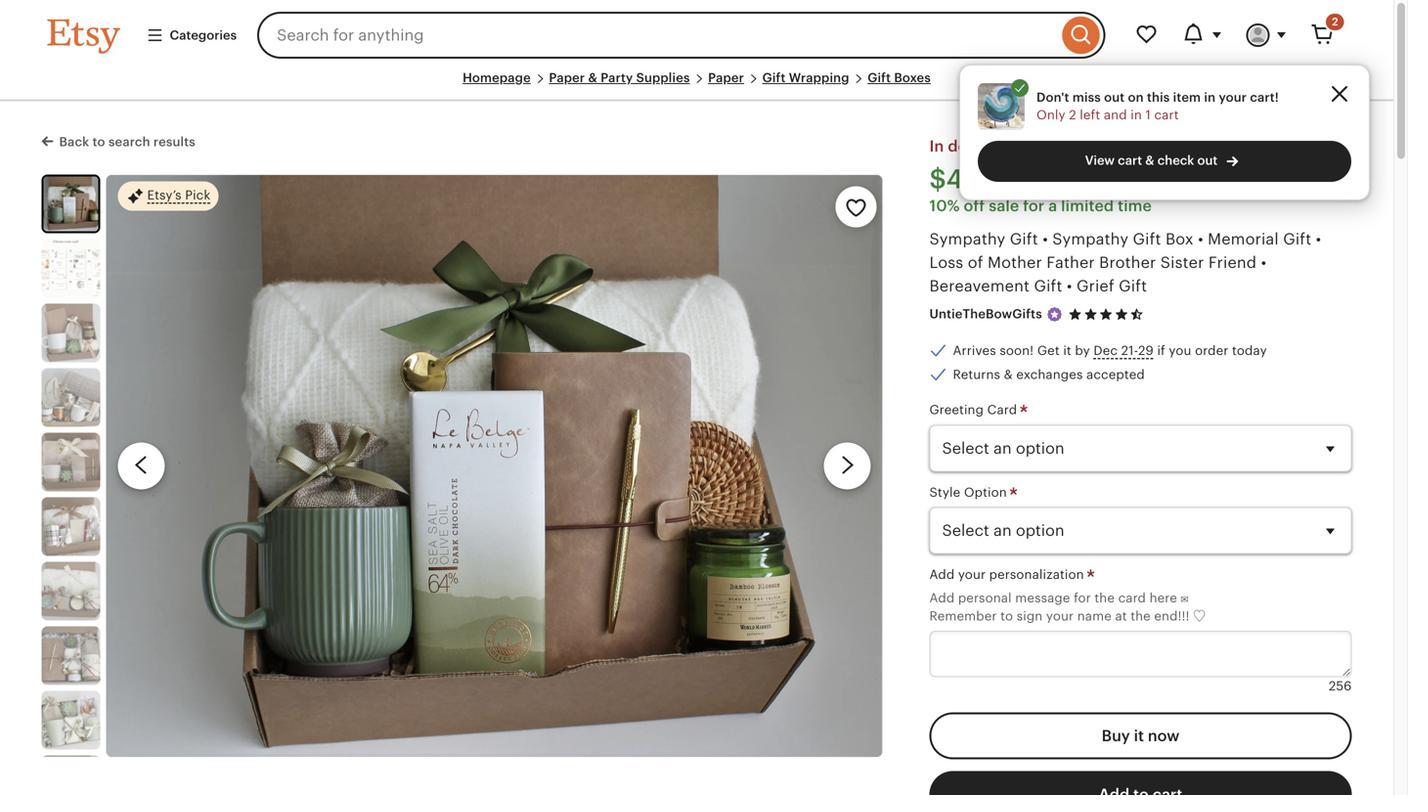 Task type: vqa. For each thing, say whether or not it's contained in the screenshot.
first Sympathy
yes



Task type: locate. For each thing, give the bounding box(es) containing it.
1 paper from the left
[[549, 70, 585, 85]]

sympathy gift sympathy gift box memorial gift loss of fancyplaidmug image
[[42, 498, 100, 556]]

0 vertical spatial the
[[1198, 138, 1223, 155]]

2 inside don't miss out on this item in your cart! only 2 left and in 1 cart
[[1070, 108, 1077, 122]]

style
[[930, 485, 961, 500]]

0 vertical spatial out
[[1105, 90, 1125, 105]]

0 horizontal spatial the
[[1095, 591, 1115, 606]]

none search field inside categories banner
[[257, 12, 1106, 59]]

0 vertical spatial cart
[[1155, 108, 1180, 122]]

etsy's pick button
[[118, 181, 219, 212]]

0 vertical spatial 2
[[1333, 16, 1339, 28]]

this down 1
[[1148, 138, 1176, 155]]

1 horizontal spatial for
[[1074, 591, 1092, 606]]

add
[[930, 567, 955, 582], [930, 591, 955, 606]]

star_seller image
[[1047, 306, 1064, 324]]

don't miss out on this item in your cart! only 2 left and in 1 cart
[[1037, 90, 1280, 122]]

2 horizontal spatial &
[[1146, 153, 1155, 168]]

2
[[1333, 16, 1339, 28], [1070, 108, 1077, 122]]

&
[[588, 70, 598, 85], [1146, 153, 1155, 168], [1004, 367, 1013, 382]]

2 vertical spatial in
[[1180, 138, 1194, 155]]

& for accepted
[[1004, 367, 1013, 382]]

menu bar
[[47, 70, 1347, 101]]

add inside add personal message for the card here ✉ remember to sign your name at the end!!! ♡
[[930, 591, 955, 606]]

card
[[988, 403, 1018, 417]]

21-
[[1122, 344, 1139, 358]]

in for this
[[1180, 138, 1194, 155]]

1 vertical spatial it
[[1135, 727, 1145, 745]]

buy it now
[[1102, 727, 1180, 745]]

it left by
[[1064, 344, 1072, 358]]

1 vertical spatial add
[[930, 591, 955, 606]]

2 sympathy from the left
[[1053, 231, 1129, 248]]

remember
[[930, 609, 998, 624]]

1 horizontal spatial your
[[1047, 609, 1074, 624]]

0 horizontal spatial sympathy
[[930, 231, 1006, 248]]

this inside don't miss out on this item in your cart! only 2 left and in 1 cart
[[1148, 90, 1171, 105]]

friend
[[1209, 254, 1257, 272]]

0 vertical spatial &
[[588, 70, 598, 85]]

results
[[154, 135, 196, 149]]

out right check
[[1198, 153, 1218, 168]]

1 this from the top
[[1148, 90, 1171, 105]]

2 paper from the left
[[709, 70, 745, 85]]

paper left party
[[549, 70, 585, 85]]

None search field
[[257, 12, 1106, 59]]

1 horizontal spatial it
[[1135, 727, 1145, 745]]

card
[[1119, 591, 1147, 606]]

dec
[[1094, 344, 1118, 358]]

homepage link
[[463, 70, 531, 85]]

♡
[[1194, 609, 1207, 624]]

for
[[1024, 197, 1045, 215], [1074, 591, 1092, 606]]

10% off sale for a limited time
[[930, 197, 1152, 215]]

it right buy
[[1135, 727, 1145, 745]]

$45.43+
[[1043, 172, 1093, 186]]

view cart & check out link
[[978, 141, 1352, 182]]

for left a
[[1024, 197, 1045, 215]]

your inside add personal message for the card here ✉ remember to sign your name at the end!!! ♡
[[1047, 609, 1074, 624]]

order
[[1196, 344, 1229, 358]]

sympathy gift sympathy gift box memorial gift loss of little notes image
[[42, 304, 100, 363]]

memorial
[[1208, 231, 1280, 248]]

0 horizontal spatial to
[[93, 135, 105, 149]]

1 vertical spatial out
[[1198, 153, 1218, 168]]

the up name
[[1095, 591, 1115, 606]]

1 horizontal spatial in
[[1180, 138, 1194, 155]]

don't
[[1037, 90, 1070, 105]]

grief
[[1077, 278, 1115, 295]]

homepage
[[463, 70, 531, 85]]

8
[[1019, 138, 1029, 155]]

check
[[1158, 153, 1195, 168]]

out inside don't miss out on this item in your cart! only 2 left and in 1 cart
[[1105, 90, 1125, 105]]

2 vertical spatial &
[[1004, 367, 1013, 382]]

1 horizontal spatial 2
[[1333, 16, 1339, 28]]

and
[[1104, 108, 1128, 122]]

0 vertical spatial it
[[1064, 344, 1072, 358]]

& right returns at right top
[[1004, 367, 1013, 382]]

0 vertical spatial add
[[930, 567, 955, 582]]

0 horizontal spatial in
[[1131, 108, 1143, 122]]

24
[[1258, 138, 1277, 155]]

0 vertical spatial to
[[93, 135, 105, 149]]

sympathy gift sympathy gift box memorial gift loss of deluxetaupeblanket image
[[42, 369, 100, 427]]

$40.89+
[[930, 164, 1037, 194]]

miss
[[1073, 90, 1102, 105]]

1 vertical spatial in
[[1131, 108, 1143, 122]]

father
[[1047, 254, 1096, 272]]

1 vertical spatial &
[[1146, 153, 1155, 168]]

sympathy gift • sympathy gift box • memorial gift • loss of mother father brother sister friend • bereavement gift • grief gift
[[930, 231, 1322, 295]]

0 horizontal spatial sympathy gift sympathy gift box memorial gift loss of greenribmuglebelge image
[[44, 177, 98, 232]]

back to search results link
[[42, 131, 196, 151]]

0 vertical spatial in
[[1205, 90, 1216, 105]]

sympathy gift sympathy gift box memorial gift loss of greencandle succ image
[[42, 691, 100, 750]]

sympathy up the of
[[930, 231, 1006, 248]]

for inside add personal message for the card here ✉ remember to sign your name at the end!!! ♡
[[1074, 591, 1092, 606]]

hours.
[[1280, 138, 1328, 155]]

in
[[930, 138, 945, 155]]

last
[[1227, 138, 1254, 155]]

0 horizontal spatial 2
[[1070, 108, 1077, 122]]

gift left "boxes"
[[868, 70, 891, 85]]

to left sign
[[1001, 609, 1014, 624]]

0 horizontal spatial paper
[[549, 70, 585, 85]]

1 horizontal spatial cart
[[1155, 108, 1180, 122]]

at
[[1116, 609, 1128, 624]]

people
[[1033, 138, 1086, 155]]

this
[[1148, 90, 1171, 105], [1148, 138, 1176, 155]]

& left party
[[588, 70, 598, 85]]

0 horizontal spatial it
[[1064, 344, 1072, 358]]

1 horizontal spatial sympathy
[[1053, 231, 1129, 248]]

1 vertical spatial 2
[[1070, 108, 1077, 122]]

0 horizontal spatial &
[[588, 70, 598, 85]]

1 sympathy from the left
[[930, 231, 1006, 248]]

1 vertical spatial cart
[[1118, 153, 1143, 168]]

sympathy
[[930, 231, 1006, 248], [1053, 231, 1129, 248]]

on
[[1129, 90, 1144, 105]]

2 add from the top
[[930, 591, 955, 606]]

your left cart!
[[1220, 90, 1248, 105]]

1 horizontal spatial paper
[[709, 70, 745, 85]]

you
[[1170, 344, 1192, 358]]

for up name
[[1074, 591, 1092, 606]]

• right box
[[1199, 231, 1204, 248]]

paper right the supplies
[[709, 70, 745, 85]]

paper
[[549, 70, 585, 85], [709, 70, 745, 85]]

2 vertical spatial your
[[1047, 609, 1074, 624]]

party
[[601, 70, 633, 85]]

cart
[[1155, 108, 1180, 122], [1118, 153, 1143, 168]]

1 horizontal spatial to
[[1001, 609, 1014, 624]]

•
[[1043, 231, 1049, 248], [1199, 231, 1204, 248], [1317, 231, 1322, 248], [1262, 254, 1267, 272], [1067, 278, 1073, 295]]

sympathy up the father
[[1053, 231, 1129, 248]]

add your personalization
[[930, 567, 1088, 582]]

your up the personal
[[959, 567, 986, 582]]

sign
[[1017, 609, 1043, 624]]

Search for anything text field
[[257, 12, 1058, 59]]

the left last
[[1198, 138, 1223, 155]]

to right 'back' on the top left of the page
[[93, 135, 105, 149]]

0 vertical spatial for
[[1024, 197, 1045, 215]]

1 vertical spatial for
[[1074, 591, 1092, 606]]

cart right 1
[[1155, 108, 1180, 122]]

2 horizontal spatial in
[[1205, 90, 1216, 105]]

& inside menu bar
[[588, 70, 598, 85]]

1 vertical spatial this
[[1148, 138, 1176, 155]]

name
[[1078, 609, 1112, 624]]

view cart & check out
[[1086, 153, 1218, 168]]

gift right memorial at right
[[1284, 231, 1312, 248]]

personalization
[[990, 567, 1085, 582]]

in down "item"
[[1180, 138, 1194, 155]]

for for a
[[1024, 197, 1045, 215]]

this up 1
[[1148, 90, 1171, 105]]

0 horizontal spatial your
[[959, 567, 986, 582]]

out up and
[[1105, 90, 1125, 105]]

0 horizontal spatial for
[[1024, 197, 1045, 215]]

2 vertical spatial the
[[1131, 609, 1151, 624]]

out
[[1105, 90, 1125, 105], [1198, 153, 1218, 168]]

& left check
[[1146, 153, 1155, 168]]

in right "item"
[[1205, 90, 1216, 105]]

✉
[[1181, 591, 1189, 606]]

cart right the view
[[1118, 153, 1143, 168]]

0 vertical spatial this
[[1148, 90, 1171, 105]]

to inside add personal message for the card here ✉ remember to sign your name at the end!!! ♡
[[1001, 609, 1014, 624]]

in left 1
[[1131, 108, 1143, 122]]

1 horizontal spatial &
[[1004, 367, 1013, 382]]

sympathy gift sympathy gift box memorial gift loss of greenribmuglebelge image
[[106, 175, 883, 757], [44, 177, 98, 232]]

add for add personal message for the card here ✉ remember to sign your name at the end!!! ♡
[[930, 591, 955, 606]]

1 add from the top
[[930, 567, 955, 582]]

gift
[[763, 70, 786, 85], [868, 70, 891, 85], [1010, 231, 1039, 248], [1133, 231, 1162, 248], [1284, 231, 1312, 248], [1035, 278, 1063, 295], [1119, 278, 1148, 295]]

• down 10% off sale for a limited time
[[1043, 231, 1049, 248]]

soon! get
[[1000, 344, 1060, 358]]

1 vertical spatial to
[[1001, 609, 1014, 624]]

your down the message
[[1047, 609, 1074, 624]]

categories banner
[[12, 0, 1382, 70]]

a
[[1049, 197, 1058, 215]]

sympathy gift sympathy gift box memorial gift loss of onedayattimeblanket image
[[42, 562, 100, 621]]

by
[[1076, 344, 1091, 358]]

in for item
[[1205, 90, 1216, 105]]

2 horizontal spatial your
[[1220, 90, 1248, 105]]

the right at
[[1131, 609, 1151, 624]]

it
[[1064, 344, 1072, 358], [1135, 727, 1145, 745]]

0 horizontal spatial out
[[1105, 90, 1125, 105]]

0 vertical spatial your
[[1220, 90, 1248, 105]]



Task type: describe. For each thing, give the bounding box(es) containing it.
option
[[965, 485, 1008, 500]]

• down memorial at right
[[1262, 254, 1267, 272]]

sale
[[989, 197, 1020, 215]]

brother
[[1100, 254, 1157, 272]]

time
[[1118, 197, 1152, 215]]

& for supplies
[[588, 70, 598, 85]]

wrapping
[[789, 70, 850, 85]]

add for add your personalization
[[930, 567, 955, 582]]

gift up brother at the top
[[1133, 231, 1162, 248]]

box
[[1166, 231, 1194, 248]]

personal
[[959, 591, 1012, 606]]

style option
[[930, 485, 1011, 500]]

loss
[[930, 254, 964, 272]]

cart!
[[1251, 90, 1280, 105]]

today
[[1233, 344, 1268, 358]]

$40.89+ $45.43+
[[930, 164, 1093, 194]]

29
[[1139, 344, 1154, 358]]

for for the
[[1074, 591, 1092, 606]]

paper & party supplies
[[549, 70, 690, 85]]

256
[[1330, 679, 1353, 693]]

categories
[[170, 28, 237, 42]]

returns
[[953, 367, 1001, 382]]

etsy's pick
[[147, 188, 211, 203]]

sympathy gift sympathy gift box memorial gift loss of speckledmugsuccbeige image
[[42, 433, 100, 492]]

arrives
[[953, 344, 997, 358]]

0 horizontal spatial cart
[[1118, 153, 1143, 168]]

mother
[[988, 254, 1043, 272]]

menu bar containing homepage
[[47, 70, 1347, 101]]

etsy's
[[147, 188, 182, 203]]

demand.
[[948, 138, 1015, 155]]

boxes
[[895, 70, 931, 85]]

1 vertical spatial your
[[959, 567, 986, 582]]

greeting
[[930, 403, 984, 417]]

now
[[1148, 727, 1180, 745]]

gift down brother at the top
[[1119, 278, 1148, 295]]

1 horizontal spatial sympathy gift sympathy gift box memorial gift loss of greenribmuglebelge image
[[106, 175, 883, 757]]

off
[[964, 197, 986, 215]]

sympathy gift sympathy gift box memorial gift loss of one day at time mug image
[[42, 627, 100, 686]]

left
[[1080, 108, 1101, 122]]

1 vertical spatial the
[[1095, 591, 1115, 606]]

gift up star_seller icon
[[1035, 278, 1063, 295]]

gift wrapping
[[763, 70, 850, 85]]

only
[[1037, 108, 1066, 122]]

gift boxes
[[868, 70, 931, 85]]

bereavement
[[930, 278, 1030, 295]]

gift up the mother
[[1010, 231, 1039, 248]]

2 this from the top
[[1148, 138, 1176, 155]]

sympathy gift sympathy gift box memorial gift loss of image 2 image
[[42, 239, 100, 298]]

end!!!
[[1155, 609, 1190, 624]]

1 horizontal spatial out
[[1198, 153, 1218, 168]]

item
[[1174, 90, 1202, 105]]

back
[[59, 135, 89, 149]]

paper link
[[709, 70, 745, 85]]

it inside button
[[1135, 727, 1145, 745]]

10%
[[930, 197, 960, 215]]

greeting card
[[930, 403, 1021, 417]]

cart inside don't miss out on this item in your cart! only 2 left and in 1 cart
[[1155, 108, 1180, 122]]

1
[[1146, 108, 1151, 122]]

here
[[1150, 591, 1178, 606]]

exchanges
[[1017, 367, 1084, 382]]

2 link
[[1300, 12, 1347, 59]]

2 horizontal spatial the
[[1198, 138, 1223, 155]]

bought
[[1090, 138, 1145, 155]]

arrives soon! get it by dec 21-29 if you order today
[[953, 344, 1268, 358]]

paper & party supplies link
[[549, 70, 690, 85]]

accepted
[[1087, 367, 1146, 382]]

to inside back to search results link
[[93, 135, 105, 149]]

limited
[[1062, 197, 1115, 215]]

gift boxes link
[[868, 70, 931, 85]]

Add your personalization text field
[[930, 631, 1353, 677]]

add personal message for the card here ✉ remember to sign your name at the end!!! ♡
[[930, 591, 1207, 624]]

• down the father
[[1067, 278, 1073, 295]]

message
[[1016, 591, 1071, 606]]

gift left wrapping
[[763, 70, 786, 85]]

untiethebowgifts
[[930, 307, 1043, 322]]

returns & exchanges accepted
[[953, 367, 1146, 382]]

supplies
[[637, 70, 690, 85]]

paper for paper "link"
[[709, 70, 745, 85]]

in demand. 8 people bought this in the last 24 hours.
[[930, 138, 1328, 155]]

gift wrapping link
[[763, 70, 850, 85]]

• right memorial at right
[[1317, 231, 1322, 248]]

pick
[[185, 188, 211, 203]]

categories button
[[132, 18, 252, 53]]

view
[[1086, 153, 1115, 168]]

back to search results
[[59, 135, 196, 149]]

buy
[[1102, 727, 1131, 745]]

1 horizontal spatial the
[[1131, 609, 1151, 624]]

of
[[968, 254, 984, 272]]

2 inside categories banner
[[1333, 16, 1339, 28]]

your inside don't miss out on this item in your cart! only 2 left and in 1 cart
[[1220, 90, 1248, 105]]

search
[[109, 135, 150, 149]]

buy it now button
[[930, 713, 1353, 760]]

paper for paper & party supplies
[[549, 70, 585, 85]]

sister
[[1161, 254, 1205, 272]]

untiethebowgifts link
[[930, 307, 1043, 322]]



